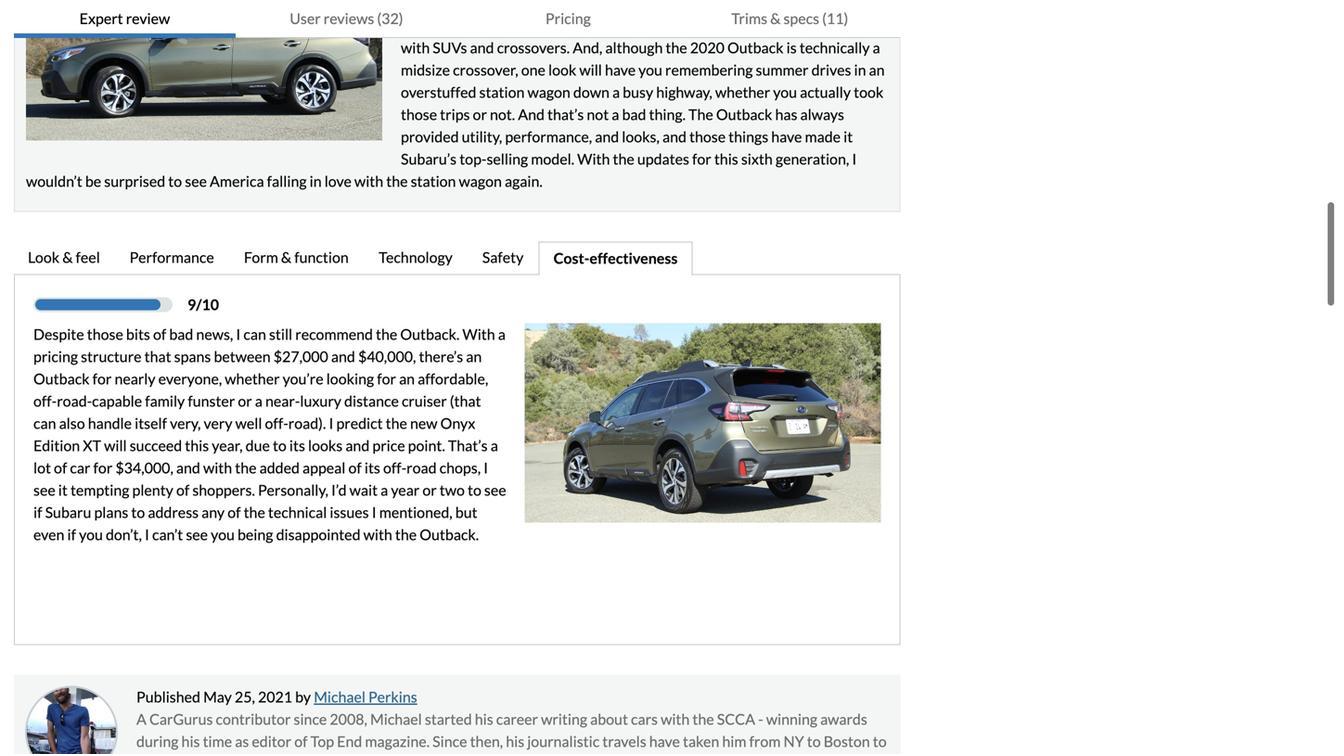 Task type: describe. For each thing, give the bounding box(es) containing it.
an inside the subaru kept the wagon vibes rolling while the rest of the world fell in love with suvs and crossovers. and, although the 2020 outback is technically a midsize crossover, one look will have you remembering summer drives in an overstuffed station wagon down a busy highway, whether you actually took those trips or not. and that's not a bad thing. the outback has always provided utility, performance, and looks, and those things have made it subaru's top-selling model. with the updates for this sixth generation, i wouldn't be surprised to see america falling in love with the station wagon again.
[[869, 61, 885, 79]]

falling
[[267, 172, 307, 190]]

expert review
[[80, 9, 170, 27]]

affordable,
[[418, 370, 489, 388]]

top
[[311, 733, 334, 751]]

published may 25, 2021 by michael perkins a cargurus contributor since 2008, michael started his career writing about cars with the scca - winning awards during his time as editor of top end magazine. since then, his journalistic travels have taken him from ny to boston t
[[136, 688, 887, 755]]

subaru kept the wagon vibes rolling while the rest of the world fell in love with suvs and crossovers. and, although the 2020 outback is technically a midsize crossover, one look will have you remembering summer drives in an overstuffed station wagon down a busy highway, whether you actually took those trips or not. and that's not a bad thing. the outback has always provided utility, performance, and looks, and those things have made it subaru's top-selling model. with the updates for this sixth generation, i wouldn't be surprised to see america falling in love with the station wagon again.
[[26, 16, 885, 190]]

whether inside "despite those bits of bad news, i can still recommend the outback. with a pricing structure that spans between $27,000 and $40,000, there's an outback for nearly everyone, whether you're looking for an affordable, off-road-capable family funster or a near-luxury distance cruiser (that can also handle itself very, very well off-road). i predict the new onyx edition xt will succeed this year, due to its looks and price point. that's a lot of car for $34,000, and with the added appeal of its off-road chops, i see it tempting plenty of shoppers. personally, i'd wait a year or two to see if subaru plans to address any of the technical issues i mentioned, but even if you don't, i can't see you being disappointed with the outback."
[[225, 370, 280, 388]]

rest
[[696, 16, 721, 34]]

still
[[269, 325, 293, 344]]

car
[[70, 459, 90, 477]]

will inside the subaru kept the wagon vibes rolling while the rest of the world fell in love with suvs and crossovers. and, although the 2020 outback is technically a midsize crossover, one look will have you remembering summer drives in an overstuffed station wagon down a busy highway, whether you actually took those trips or not. and that's not a bad thing. the outback has always provided utility, performance, and looks, and those things have made it subaru's top-selling model. with the updates for this sixth generation, i wouldn't be surprised to see america falling in love with the station wagon again.
[[580, 61, 602, 79]]

you down plans
[[79, 526, 103, 544]]

to right two
[[468, 481, 482, 500]]

the down mentioned,
[[395, 526, 417, 544]]

writing
[[541, 711, 588, 729]]

whether inside the subaru kept the wagon vibes rolling while the rest of the world fell in love with suvs and crossovers. and, although the 2020 outback is technically a midsize crossover, one look will have you remembering summer drives in an overstuffed station wagon down a busy highway, whether you actually took those trips or not. and that's not a bad thing. the outback has always provided utility, performance, and looks, and those things have made it subaru's top-selling model. with the updates for this sixth generation, i wouldn't be surprised to see america falling in love with the station wagon again.
[[716, 83, 771, 101]]

the left rest
[[671, 16, 693, 34]]

pricing
[[33, 348, 78, 366]]

i left the can't
[[145, 526, 149, 544]]

a right wait at the bottom of page
[[381, 481, 388, 500]]

1 vertical spatial outback
[[717, 105, 773, 124]]

it inside "despite those bits of bad news, i can still recommend the outback. with a pricing structure that spans between $27,000 and $40,000, there's an outback for nearly everyone, whether you're looking for an affordable, off-road-capable family funster or a near-luxury distance cruiser (that can also handle itself very, very well off-road). i predict the new onyx edition xt will succeed this year, due to its looks and price point. that's a lot of car for $34,000, and with the added appeal of its off-road chops, i see it tempting plenty of shoppers. personally, i'd wait a year or two to see if subaru plans to address any of the technical issues i mentioned, but even if you don't, i can't see you being disappointed with the outback."
[[58, 481, 68, 500]]

0 vertical spatial outback.
[[400, 325, 460, 344]]

look & feel tab
[[14, 242, 116, 276]]

trims
[[732, 9, 768, 27]]

scca
[[717, 711, 756, 729]]

and down the thing.
[[663, 128, 687, 146]]

and down predict
[[346, 437, 370, 455]]

& for trims
[[771, 9, 781, 27]]

a left near-
[[255, 392, 263, 410]]

two
[[440, 481, 465, 500]]

handle
[[88, 415, 132, 433]]

bits
[[126, 325, 150, 344]]

rolling
[[589, 16, 630, 34]]

2 horizontal spatial off-
[[383, 459, 407, 477]]

user
[[290, 9, 321, 27]]

cost-
[[554, 249, 590, 267]]

funster
[[188, 392, 235, 410]]

although
[[606, 39, 663, 57]]

a right that's
[[491, 437, 498, 455]]

down
[[574, 83, 610, 101]]

0 horizontal spatial if
[[33, 504, 42, 522]]

user reviews (32)
[[290, 9, 403, 27]]

1 horizontal spatial those
[[401, 105, 437, 124]]

news,
[[196, 325, 233, 344]]

1 vertical spatial have
[[772, 128, 802, 146]]

and up crossover,
[[470, 39, 494, 57]]

0 vertical spatial wagon
[[506, 16, 549, 34]]

1 horizontal spatial if
[[67, 526, 76, 544]]

$34,000,
[[115, 459, 173, 477]]

of right lot
[[54, 459, 67, 477]]

not.
[[490, 105, 515, 124]]

there's
[[419, 348, 463, 366]]

2021
[[258, 688, 293, 707]]

year,
[[212, 437, 243, 455]]

of up wait at the bottom of page
[[349, 459, 362, 477]]

summer
[[756, 61, 809, 79]]

address
[[148, 504, 199, 522]]

price
[[373, 437, 405, 455]]

looks
[[308, 437, 343, 455]]

technical
[[268, 504, 327, 522]]

1 vertical spatial love
[[325, 172, 352, 190]]

0 vertical spatial love
[[844, 16, 871, 34]]

by
[[295, 688, 311, 707]]

1 vertical spatial in
[[855, 61, 867, 79]]

looks,
[[622, 128, 660, 146]]

this inside "despite those bits of bad news, i can still recommend the outback. with a pricing structure that spans between $27,000 and $40,000, there's an outback for nearly everyone, whether you're looking for an affordable, off-road-capable family funster or a near-luxury distance cruiser (that can also handle itself very, very well off-road). i predict the new onyx edition xt will succeed this year, due to its looks and price point. that's a lot of car for $34,000, and with the added appeal of its off-road chops, i see it tempting plenty of shoppers. personally, i'd wait a year or two to see if subaru plans to address any of the technical issues i mentioned, but even if you don't, i can't see you being disappointed with the outback."
[[185, 437, 209, 455]]

recommend
[[295, 325, 373, 344]]

time
[[203, 733, 232, 751]]

for down $40,000,
[[377, 370, 396, 388]]

for inside the subaru kept the wagon vibes rolling while the rest of the world fell in love with suvs and crossovers. and, although the 2020 outback is technically a midsize crossover, one look will have you remembering summer drives in an overstuffed station wagon down a busy highway, whether you actually took those trips or not. and that's not a bad thing. the outback has always provided utility, performance, and looks, and those things have made it subaru's top-selling model. with the updates for this sixth generation, i wouldn't be surprised to see america falling in love with the station wagon again.
[[693, 150, 712, 168]]

(32)
[[377, 9, 403, 27]]

to up don't,
[[131, 504, 145, 522]]

1 vertical spatial wagon
[[528, 83, 571, 101]]

the down looks,
[[613, 150, 635, 168]]

those inside "despite those bits of bad news, i can still recommend the outback. with a pricing structure that spans between $27,000 and $40,000, there's an outback for nearly everyone, whether you're looking for an affordable, off-road-capable family funster or a near-luxury distance cruiser (that can also handle itself very, very well off-road). i predict the new onyx edition xt will succeed this year, due to its looks and price point. that's a lot of car for $34,000, and with the added appeal of its off-road chops, i see it tempting plenty of shoppers. personally, i'd wait a year or two to see if subaru plans to address any of the technical issues i mentioned, but even if you don't, i can't see you being disappointed with the outback."
[[87, 325, 123, 344]]

busy
[[623, 83, 654, 101]]

effectiveness
[[590, 249, 678, 267]]

can't
[[152, 526, 183, 544]]

but
[[456, 504, 478, 522]]

michael perkins link
[[314, 688, 418, 707]]

performance,
[[505, 128, 592, 146]]

career
[[496, 711, 538, 729]]

with up shoppers.
[[203, 459, 232, 477]]

generation,
[[776, 150, 850, 168]]

for up tempting on the bottom
[[93, 459, 113, 477]]

winning
[[767, 711, 818, 729]]

or inside the subaru kept the wagon vibes rolling while the rest of the world fell in love with suvs and crossovers. and, although the 2020 outback is technically a midsize crossover, one look will have you remembering summer drives in an overstuffed station wagon down a busy highway, whether you actually took those trips or not. and that's not a bad thing. the outback has always provided utility, performance, and looks, and those things have made it subaru's top-selling model. with the updates for this sixth generation, i wouldn't be surprised to see america falling in love with the station wagon again.
[[473, 105, 487, 124]]

of right any
[[228, 504, 241, 522]]

with up midsize
[[401, 39, 430, 57]]

very,
[[170, 415, 201, 433]]

that's
[[548, 105, 584, 124]]

a down safety tab
[[498, 325, 506, 344]]

a
[[136, 711, 147, 729]]

with inside published may 25, 2021 by michael perkins a cargurus contributor since 2008, michael started his career writing about cars with the scca - winning awards during his time as editor of top end magazine. since then, his journalistic travels have taken him from ny to boston t
[[661, 711, 690, 729]]

the left 2020
[[666, 39, 688, 57]]

of inside published may 25, 2021 by michael perkins a cargurus contributor since 2008, michael started his career writing about cars with the scca - winning awards during his time as editor of top end magazine. since then, his journalistic travels have taken him from ny to boston t
[[294, 733, 308, 751]]

thing.
[[649, 105, 686, 124]]

issues
[[330, 504, 369, 522]]

see down any
[[186, 526, 208, 544]]

for down structure
[[92, 370, 112, 388]]

2 vertical spatial in
[[310, 172, 322, 190]]

to inside the subaru kept the wagon vibes rolling while the rest of the world fell in love with suvs and crossovers. and, although the 2020 outback is technically a midsize crossover, one look will have you remembering summer drives in an overstuffed station wagon down a busy highway, whether you actually took those trips or not. and that's not a bad thing. the outback has always provided utility, performance, and looks, and those things have made it subaru's top-selling model. with the updates for this sixth generation, i wouldn't be surprised to see america falling in love with the station wagon again.
[[168, 172, 182, 190]]

you up has
[[774, 83, 797, 101]]

then,
[[470, 733, 503, 751]]

always
[[801, 105, 845, 124]]

capable
[[92, 392, 142, 410]]

0 vertical spatial station
[[479, 83, 525, 101]]

chops,
[[440, 459, 481, 477]]

to inside published may 25, 2021 by michael perkins a cargurus contributor since 2008, michael started his career writing about cars with the scca - winning awards during his time as editor of top end magazine. since then, his journalistic travels have taken him from ny to boston t
[[807, 733, 821, 751]]

1 horizontal spatial or
[[423, 481, 437, 500]]

fell
[[805, 16, 826, 34]]

distance
[[344, 392, 399, 410]]

you down any
[[211, 526, 235, 544]]

a right not
[[612, 105, 620, 124]]

form & function tab
[[230, 242, 365, 276]]

-
[[759, 711, 764, 729]]

trims & specs (11)
[[732, 9, 849, 27]]

appeal
[[303, 459, 346, 477]]

1 horizontal spatial his
[[475, 711, 494, 729]]

started
[[425, 711, 472, 729]]

with down "issues"
[[364, 526, 393, 544]]

journalistic
[[528, 733, 600, 751]]

plans
[[94, 504, 128, 522]]

& for look
[[62, 248, 73, 267]]

selling
[[487, 150, 528, 168]]

it inside the subaru kept the wagon vibes rolling while the rest of the world fell in love with suvs and crossovers. and, although the 2020 outback is technically a midsize crossover, one look will have you remembering summer drives in an overstuffed station wagon down a busy highway, whether you actually took those trips or not. and that's not a bad thing. the outback has always provided utility, performance, and looks, and those things have made it subaru's top-selling model. with the updates for this sixth generation, i wouldn't be surprised to see america falling in love with the station wagon again.
[[844, 128, 853, 146]]

that's
[[448, 437, 488, 455]]

0 horizontal spatial or
[[238, 392, 252, 410]]

2020 subaru outback test drive review summaryimage image
[[26, 0, 382, 141]]

& for form
[[281, 248, 292, 267]]

america
[[210, 172, 264, 190]]

user reviews (32) tab
[[236, 0, 458, 38]]

edition
[[33, 437, 80, 455]]

i up between
[[236, 325, 241, 344]]

with inside the subaru kept the wagon vibes rolling while the rest of the world fell in love with suvs and crossovers. and, although the 2020 outback is technically a midsize crossover, one look will have you remembering summer drives in an overstuffed station wagon down a busy highway, whether you actually took those trips or not. and that's not a bad thing. the outback has always provided utility, performance, and looks, and those things have made it subaru's top-selling model. with the updates for this sixth generation, i wouldn't be surprised to see america falling in love with the station wagon again.
[[578, 150, 610, 168]]

bad inside the subaru kept the wagon vibes rolling while the rest of the world fell in love with suvs and crossovers. and, although the 2020 outback is technically a midsize crossover, one look will have you remembering summer drives in an overstuffed station wagon down a busy highway, whether you actually took those trips or not. and that's not a bad thing. the outback has always provided utility, performance, and looks, and those things have made it subaru's top-selling model. with the updates for this sixth generation, i wouldn't be surprised to see america falling in love with the station wagon again.
[[622, 105, 647, 124]]

contributor
[[216, 711, 291, 729]]

to right "due"
[[273, 437, 287, 455]]

specs
[[784, 9, 820, 27]]

1 horizontal spatial off-
[[265, 415, 289, 433]]

the down "due"
[[235, 459, 257, 477]]

cost-effectiveness tab
[[539, 242, 693, 276]]

surprised
[[104, 172, 165, 190]]

new
[[410, 415, 438, 433]]

the up price
[[386, 415, 407, 433]]

a right technically at the top right of the page
[[873, 39, 881, 57]]

0 vertical spatial michael
[[314, 688, 366, 707]]

due
[[246, 437, 270, 455]]

that
[[144, 348, 171, 366]]

of inside the subaru kept the wagon vibes rolling while the rest of the world fell in love with suvs and crossovers. and, although the 2020 outback is technically a midsize crossover, one look will have you remembering summer drives in an overstuffed station wagon down a busy highway, whether you actually took those trips or not. and that's not a bad thing. the outback has always provided utility, performance, and looks, and those things have made it subaru's top-selling model. with the updates for this sixth generation, i wouldn't be surprised to see america falling in love with the station wagon again.
[[724, 16, 738, 34]]



Task type: vqa. For each thing, say whether or not it's contained in the screenshot.
Pearl in the asked a 2012 Honda Fit Base Maintenance & Repair             question             2 days ago
no



Task type: locate. For each thing, give the bounding box(es) containing it.
michael up 2008,
[[314, 688, 366, 707]]

0 horizontal spatial &
[[62, 248, 73, 267]]

have down has
[[772, 128, 802, 146]]

0 horizontal spatial with
[[463, 325, 495, 344]]

2 vertical spatial those
[[87, 325, 123, 344]]

have
[[605, 61, 636, 79], [772, 128, 802, 146], [650, 733, 680, 751]]

the left world
[[740, 16, 762, 34]]

2020 subaru outback test drive review costeffectivenessimage image
[[525, 324, 882, 523]]

a left busy on the top
[[613, 83, 620, 101]]

2 horizontal spatial an
[[869, 61, 885, 79]]

0 horizontal spatial its
[[290, 437, 305, 455]]

& inside "tab"
[[281, 248, 292, 267]]

0 vertical spatial will
[[580, 61, 602, 79]]

love up technically at the top right of the page
[[844, 16, 871, 34]]

0 horizontal spatial will
[[104, 437, 127, 455]]

2 horizontal spatial have
[[772, 128, 802, 146]]

& inside tab
[[62, 248, 73, 267]]

0 horizontal spatial his
[[182, 733, 200, 751]]

1 vertical spatial station
[[411, 172, 456, 190]]

1 vertical spatial outback.
[[420, 526, 479, 544]]

1 horizontal spatial this
[[715, 150, 739, 168]]

suvs
[[433, 39, 467, 57]]

everyone,
[[158, 370, 222, 388]]

crossovers.
[[497, 39, 570, 57]]

cargurus
[[149, 711, 213, 729]]

1 vertical spatial or
[[238, 392, 252, 410]]

with right the cars on the left bottom
[[661, 711, 690, 729]]

0 vertical spatial or
[[473, 105, 487, 124]]

and
[[518, 105, 545, 124]]

0 horizontal spatial off-
[[33, 392, 57, 410]]

of right bits
[[153, 325, 166, 344]]

its up wait at the bottom of page
[[365, 459, 380, 477]]

0 horizontal spatial those
[[87, 325, 123, 344]]

1 horizontal spatial michael
[[370, 711, 422, 729]]

highway,
[[657, 83, 713, 101]]

1 vertical spatial whether
[[225, 370, 280, 388]]

you up busy on the top
[[639, 61, 663, 79]]

1 vertical spatial an
[[466, 348, 482, 366]]

& right form
[[281, 248, 292, 267]]

and,
[[573, 39, 603, 57]]

outback down pricing
[[33, 370, 90, 388]]

i right chops,
[[484, 459, 488, 477]]

technology
[[379, 248, 453, 267]]

outback down trims
[[728, 39, 784, 57]]

nearly
[[115, 370, 156, 388]]

the up being
[[244, 504, 265, 522]]

while
[[633, 16, 668, 34]]

technology tab
[[365, 242, 469, 276]]

whether down remembering
[[716, 83, 771, 101]]

xt
[[83, 437, 101, 455]]

look & feel
[[28, 248, 100, 267]]

1 horizontal spatial an
[[466, 348, 482, 366]]

be
[[85, 172, 101, 190]]

reviews
[[324, 9, 374, 27]]

0 vertical spatial whether
[[716, 83, 771, 101]]

(that
[[450, 392, 481, 410]]

0 vertical spatial an
[[869, 61, 885, 79]]

0 horizontal spatial bad
[[169, 325, 193, 344]]

0 horizontal spatial love
[[325, 172, 352, 190]]

those up structure
[[87, 325, 123, 344]]

0 vertical spatial those
[[401, 105, 437, 124]]

with inside "despite those bits of bad news, i can still recommend the outback. with a pricing structure that spans between $27,000 and $40,000, there's an outback for nearly everyone, whether you're looking for an affordable, off-road-capable family funster or a near-luxury distance cruiser (that can also handle itself very, very well off-road). i predict the new onyx edition xt will succeed this year, due to its looks and price point. that's a lot of car for $34,000, and with the added appeal of its off-road chops, i see it tempting plenty of shoppers. personally, i'd wait a year or two to see if subaru plans to address any of the technical issues i mentioned, but even if you don't, i can't see you being disappointed with the outback."
[[463, 325, 495, 344]]

1 horizontal spatial subaru
[[401, 16, 447, 34]]

0 horizontal spatial can
[[33, 415, 56, 433]]

trims & specs (11) tab
[[679, 0, 901, 38]]

an up cruiser
[[399, 370, 415, 388]]

published
[[136, 688, 200, 707]]

tab panel
[[14, 274, 901, 646]]

performance tab
[[116, 242, 230, 276]]

and down succeed
[[176, 459, 200, 477]]

road-
[[57, 392, 92, 410]]

0 horizontal spatial in
[[310, 172, 322, 190]]

awards
[[821, 711, 868, 729]]

point.
[[408, 437, 445, 455]]

structure
[[81, 348, 142, 366]]

0 vertical spatial tab list
[[14, 0, 901, 38]]

0 horizontal spatial an
[[399, 370, 415, 388]]

love right falling
[[325, 172, 352, 190]]

1 vertical spatial tab list
[[14, 242, 901, 276]]

& inside 'tab'
[[771, 9, 781, 27]]

outback. down but
[[420, 526, 479, 544]]

magazine.
[[365, 733, 430, 751]]

10
[[202, 296, 219, 314]]

outback up things
[[717, 105, 773, 124]]

its down road).
[[290, 437, 305, 455]]

tab panel containing 9
[[14, 274, 901, 646]]

2 horizontal spatial those
[[690, 128, 726, 146]]

tab list containing expert review
[[14, 0, 901, 38]]

9 / 10
[[188, 296, 219, 314]]

i inside the subaru kept the wagon vibes rolling while the rest of the world fell in love with suvs and crossovers. and, although the 2020 outback is technically a midsize crossover, one look will have you remembering summer drives in an overstuffed station wagon down a busy highway, whether you actually took those trips or not. and that's not a bad thing. the outback has always provided utility, performance, and looks, and those things have made it subaru's top-selling model. with the updates for this sixth generation, i wouldn't be surprised to see america falling in love with the station wagon again.
[[852, 150, 857, 168]]

station
[[479, 83, 525, 101], [411, 172, 456, 190]]

and
[[470, 39, 494, 57], [595, 128, 619, 146], [663, 128, 687, 146], [331, 348, 355, 366], [346, 437, 370, 455], [176, 459, 200, 477]]

onyx
[[441, 415, 476, 433]]

outback. up the there's
[[400, 325, 460, 344]]

boston
[[824, 733, 870, 751]]

kept
[[450, 16, 479, 34]]

1 horizontal spatial have
[[650, 733, 680, 751]]

it right made
[[844, 128, 853, 146]]

off- down near-
[[265, 415, 289, 433]]

1 horizontal spatial its
[[365, 459, 380, 477]]

1 vertical spatial michael
[[370, 711, 422, 729]]

1 horizontal spatial love
[[844, 16, 871, 34]]

wagon down top-
[[459, 172, 502, 190]]

with
[[401, 39, 430, 57], [355, 172, 384, 190], [203, 459, 232, 477], [364, 526, 393, 544], [661, 711, 690, 729]]

not
[[587, 105, 609, 124]]

tab list
[[14, 0, 901, 38], [14, 242, 901, 276]]

of left top
[[294, 733, 308, 751]]

wouldn't
[[26, 172, 82, 190]]

travels
[[603, 733, 647, 751]]

0 vertical spatial its
[[290, 437, 305, 455]]

or up well
[[238, 392, 252, 410]]

or up utility,
[[473, 105, 487, 124]]

1 horizontal spatial will
[[580, 61, 602, 79]]

will up down
[[580, 61, 602, 79]]

i'd
[[331, 481, 347, 500]]

pricing tab
[[458, 0, 679, 38]]

wagon
[[506, 16, 549, 34], [528, 83, 571, 101], [459, 172, 502, 190]]

being
[[238, 526, 273, 544]]

0 vertical spatial if
[[33, 504, 42, 522]]

about
[[591, 711, 628, 729]]

0 horizontal spatial this
[[185, 437, 209, 455]]

0 vertical spatial with
[[578, 150, 610, 168]]

safety tab
[[469, 242, 539, 276]]

can up between
[[244, 325, 266, 344]]

1 horizontal spatial with
[[578, 150, 610, 168]]

have down although
[[605, 61, 636, 79]]

i up looks
[[329, 415, 334, 433]]

one
[[521, 61, 546, 79]]

see inside the subaru kept the wagon vibes rolling while the rest of the world fell in love with suvs and crossovers. and, although the 2020 outback is technically a midsize crossover, one look will have you remembering summer drives in an overstuffed station wagon down a busy highway, whether you actually took those trips or not. and that's not a bad thing. the outback has always provided utility, performance, and looks, and those things have made it subaru's top-selling model. with the updates for this sixth generation, i wouldn't be surprised to see america falling in love with the station wagon again.
[[185, 172, 207, 190]]

2 horizontal spatial his
[[506, 733, 525, 751]]

subaru up even
[[45, 504, 91, 522]]

lot
[[33, 459, 51, 477]]

0 horizontal spatial whether
[[225, 370, 280, 388]]

2 tab list from the top
[[14, 242, 901, 276]]

utility,
[[462, 128, 502, 146]]

1 horizontal spatial whether
[[716, 83, 771, 101]]

of up address
[[176, 481, 190, 500]]

the right kept
[[482, 16, 503, 34]]

1 horizontal spatial it
[[844, 128, 853, 146]]

2 vertical spatial wagon
[[459, 172, 502, 190]]

this down very,
[[185, 437, 209, 455]]

look
[[28, 248, 60, 267]]

technically
[[800, 39, 870, 57]]

1 vertical spatial this
[[185, 437, 209, 455]]

again.
[[505, 172, 543, 190]]

2 vertical spatial have
[[650, 733, 680, 751]]

subaru inside the subaru kept the wagon vibes rolling while the rest of the world fell in love with suvs and crossovers. and, although the 2020 outback is technically a midsize crossover, one look will have you remembering summer drives in an overstuffed station wagon down a busy highway, whether you actually took those trips or not. and that's not a bad thing. the outback has always provided utility, performance, and looks, and those things have made it subaru's top-selling model. with the updates for this sixth generation, i wouldn't be surprised to see america falling in love with the station wagon again.
[[401, 16, 447, 34]]

1 vertical spatial it
[[58, 481, 68, 500]]

25,
[[235, 688, 255, 707]]

outback.
[[400, 325, 460, 344], [420, 526, 479, 544]]

1 vertical spatial bad
[[169, 325, 193, 344]]

i down wait at the bottom of page
[[372, 504, 377, 522]]

1 vertical spatial its
[[365, 459, 380, 477]]

to right surprised
[[168, 172, 182, 190]]

station down subaru's at the left
[[411, 172, 456, 190]]

0 vertical spatial this
[[715, 150, 739, 168]]

have inside published may 25, 2021 by michael perkins a cargurus contributor since 2008, michael started his career writing about cars with the scca - winning awards during his time as editor of top end magazine. since then, his journalistic travels have taken him from ny to boston t
[[650, 733, 680, 751]]

in right falling
[[310, 172, 322, 190]]

in right fell
[[829, 16, 841, 34]]

of right rest
[[724, 16, 738, 34]]

will inside "despite those bits of bad news, i can still recommend the outback. with a pricing structure that spans between $27,000 and $40,000, there's an outback for nearly everyone, whether you're looking for an affordable, off-road-capable family funster or a near-luxury distance cruiser (that can also handle itself very, very well off-road). i predict the new onyx edition xt will succeed this year, due to its looks and price point. that's a lot of car for $34,000, and with the added appeal of its off-road chops, i see it tempting plenty of shoppers. personally, i'd wait a year or two to see if subaru plans to address any of the technical issues i mentioned, but even if you don't, i can't see you being disappointed with the outback."
[[104, 437, 127, 455]]

remembering
[[666, 61, 753, 79]]

year
[[391, 481, 420, 500]]

those down the
[[690, 128, 726, 146]]

its
[[290, 437, 305, 455], [365, 459, 380, 477]]

with right falling
[[355, 172, 384, 190]]

made
[[805, 128, 841, 146]]

safety
[[483, 248, 524, 267]]

1 tab list from the top
[[14, 0, 901, 38]]

from
[[750, 733, 781, 751]]

& left feel
[[62, 248, 73, 267]]

expert
[[80, 9, 123, 27]]

2 vertical spatial an
[[399, 370, 415, 388]]

any
[[202, 504, 225, 522]]

bad up spans
[[169, 325, 193, 344]]

to right ny at the bottom of page
[[807, 733, 821, 751]]

0 horizontal spatial subaru
[[45, 504, 91, 522]]

0 vertical spatial it
[[844, 128, 853, 146]]

see right two
[[485, 481, 507, 500]]

0 horizontal spatial station
[[411, 172, 456, 190]]

this inside the subaru kept the wagon vibes rolling while the rest of the world fell in love with suvs and crossovers. and, although the 2020 outback is technically a midsize crossover, one look will have you remembering summer drives in an overstuffed station wagon down a busy highway, whether you actually took those trips or not. and that's not a bad thing. the outback has always provided utility, performance, and looks, and those things have made it subaru's top-selling model. with the updates for this sixth generation, i wouldn't be surprised to see america falling in love with the station wagon again.
[[715, 150, 739, 168]]

1 vertical spatial subaru
[[45, 504, 91, 522]]

1 horizontal spatial &
[[281, 248, 292, 267]]

love
[[844, 16, 871, 34], [325, 172, 352, 190]]

performance
[[130, 248, 214, 267]]

this left sixth
[[715, 150, 739, 168]]

1 vertical spatial will
[[104, 437, 127, 455]]

1 vertical spatial if
[[67, 526, 76, 544]]

2 vertical spatial off-
[[383, 459, 407, 477]]

1 horizontal spatial in
[[829, 16, 841, 34]]

this
[[715, 150, 739, 168], [185, 437, 209, 455]]

tempting
[[71, 481, 129, 500]]

look
[[549, 61, 577, 79]]

between
[[214, 348, 271, 366]]

form & function
[[244, 248, 349, 267]]

0 horizontal spatial it
[[58, 481, 68, 500]]

to
[[168, 172, 182, 190], [273, 437, 287, 455], [468, 481, 482, 500], [131, 504, 145, 522], [807, 733, 821, 751]]

see down lot
[[33, 481, 55, 500]]

provided
[[401, 128, 459, 146]]

1 vertical spatial those
[[690, 128, 726, 146]]

very
[[204, 415, 233, 433]]

2 vertical spatial or
[[423, 481, 437, 500]]

see left america
[[185, 172, 207, 190]]

off- down pricing
[[33, 392, 57, 410]]

1 vertical spatial can
[[33, 415, 56, 433]]

or left two
[[423, 481, 437, 500]]

the inside published may 25, 2021 by michael perkins a cargurus contributor since 2008, michael started his career writing about cars with the scca - winning awards during his time as editor of top end magazine. since then, his journalistic travels have taken him from ny to boston t
[[693, 711, 714, 729]]

and up looking
[[331, 348, 355, 366]]

0 vertical spatial bad
[[622, 105, 647, 124]]

with up the there's
[[463, 325, 495, 344]]

1 horizontal spatial station
[[479, 83, 525, 101]]

& left specs
[[771, 9, 781, 27]]

in up took
[[855, 61, 867, 79]]

since
[[294, 711, 327, 729]]

if right even
[[67, 526, 76, 544]]

tab list containing look & feel
[[14, 242, 901, 276]]

crossover,
[[453, 61, 519, 79]]

outback inside "despite those bits of bad news, i can still recommend the outback. with a pricing structure that spans between $27,000 and $40,000, there's an outback for nearly everyone, whether you're looking for an affordable, off-road-capable family funster or a near-luxury distance cruiser (that can also handle itself very, very well off-road). i predict the new onyx edition xt will succeed this year, due to its looks and price point. that's a lot of car for $34,000, and with the added appeal of its off-road chops, i see it tempting plenty of shoppers. personally, i'd wait a year or two to see if subaru plans to address any of the technical issues i mentioned, but even if you don't, i can't see you being disappointed with the outback."
[[33, 370, 90, 388]]

of
[[724, 16, 738, 34], [153, 325, 166, 344], [54, 459, 67, 477], [349, 459, 362, 477], [176, 481, 190, 500], [228, 504, 241, 522], [294, 733, 308, 751]]

0 vertical spatial off-
[[33, 392, 57, 410]]

and down not
[[595, 128, 619, 146]]

end
[[337, 733, 362, 751]]

0 horizontal spatial have
[[605, 61, 636, 79]]

subaru inside "despite those bits of bad news, i can still recommend the outback. with a pricing structure that spans between $27,000 and $40,000, there's an outback for nearly everyone, whether you're looking for an affordable, off-road-capable family funster or a near-luxury distance cruiser (that can also handle itself very, very well off-road). i predict the new onyx edition xt will succeed this year, due to its looks and price point. that's a lot of car for $34,000, and with the added appeal of its off-road chops, i see it tempting plenty of shoppers. personally, i'd wait a year or two to see if subaru plans to address any of the technical issues i mentioned, but even if you don't, i can't see you being disappointed with the outback."
[[45, 504, 91, 522]]

i right "generation,"
[[852, 150, 857, 168]]

the up $40,000,
[[376, 325, 398, 344]]

since
[[433, 733, 467, 751]]

1 horizontal spatial can
[[244, 325, 266, 344]]

personally,
[[258, 481, 329, 500]]

0 vertical spatial have
[[605, 61, 636, 79]]

2 horizontal spatial &
[[771, 9, 781, 27]]

disappointed
[[276, 526, 361, 544]]

his up then,
[[475, 711, 494, 729]]

2 horizontal spatial or
[[473, 105, 487, 124]]

those up provided
[[401, 105, 437, 124]]

will down handle at the bottom left of page
[[104, 437, 127, 455]]

off- down price
[[383, 459, 407, 477]]

midsize
[[401, 61, 450, 79]]

an up affordable,
[[466, 348, 482, 366]]

michael perkins automotive journalist image
[[25, 687, 118, 755]]

0 horizontal spatial michael
[[314, 688, 366, 707]]

editor
[[252, 733, 292, 751]]

1 horizontal spatial bad
[[622, 105, 647, 124]]

it
[[844, 128, 853, 146], [58, 481, 68, 500]]

expert review tab
[[14, 0, 236, 38]]

subaru up the suvs
[[401, 16, 447, 34]]

off-
[[33, 392, 57, 410], [265, 415, 289, 433], [383, 459, 407, 477]]

the down subaru's at the left
[[386, 172, 408, 190]]

for right "updates"
[[693, 150, 712, 168]]

0 vertical spatial outback
[[728, 39, 784, 57]]

bad inside "despite those bits of bad news, i can still recommend the outback. with a pricing structure that spans between $27,000 and $40,000, there's an outback for nearly everyone, whether you're looking for an affordable, off-road-capable family funster or a near-luxury distance cruiser (that can also handle itself very, very well off-road). i predict the new onyx edition xt will succeed this year, due to its looks and price point. that's a lot of car for $34,000, and with the added appeal of its off-road chops, i see it tempting plenty of shoppers. personally, i'd wait a year or two to see if subaru plans to address any of the technical issues i mentioned, but even if you don't, i can't see you being disappointed with the outback."
[[169, 325, 193, 344]]

wagon down look
[[528, 83, 571, 101]]

cruiser
[[402, 392, 447, 410]]

can up 'edition'
[[33, 415, 56, 433]]

or
[[473, 105, 487, 124], [238, 392, 252, 410], [423, 481, 437, 500]]

2 vertical spatial outback
[[33, 370, 90, 388]]

0 vertical spatial can
[[244, 325, 266, 344]]

1 vertical spatial with
[[463, 325, 495, 344]]

station up not.
[[479, 83, 525, 101]]

may
[[203, 688, 232, 707]]

actually
[[800, 83, 851, 101]]

0 vertical spatial in
[[829, 16, 841, 34]]

the
[[482, 16, 503, 34], [671, 16, 693, 34], [740, 16, 762, 34], [666, 39, 688, 57], [613, 150, 635, 168], [386, 172, 408, 190], [376, 325, 398, 344], [386, 415, 407, 433], [235, 459, 257, 477], [244, 504, 265, 522], [395, 526, 417, 544], [693, 711, 714, 729]]



